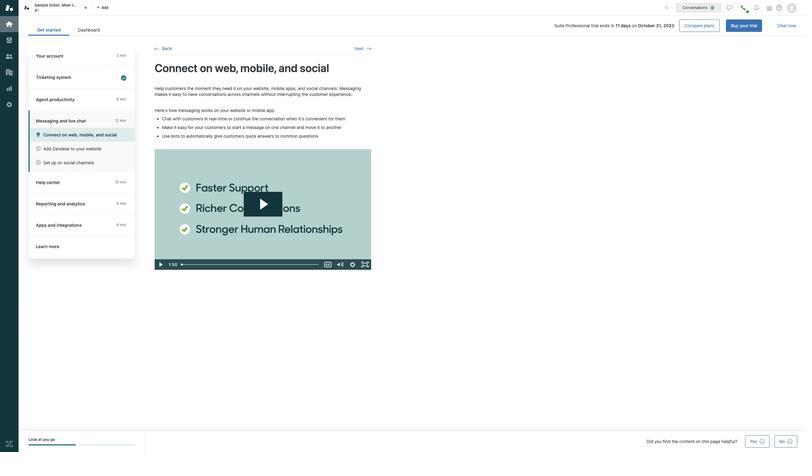 Task type: locate. For each thing, give the bounding box(es) containing it.
connect on web, mobile, and social up need
[[155, 61, 329, 75]]

mobile
[[271, 86, 285, 91], [252, 108, 266, 113]]

on
[[632, 23, 637, 28], [200, 61, 213, 75], [237, 86, 242, 91], [214, 108, 219, 113], [265, 125, 270, 130], [62, 132, 67, 137], [57, 160, 62, 165], [696, 439, 701, 444]]

page
[[711, 439, 721, 444]]

the left customer
[[302, 92, 308, 97]]

1 horizontal spatial channels
[[242, 92, 260, 97]]

channels
[[242, 92, 260, 97], [76, 160, 94, 165]]

more
[[49, 244, 59, 249]]

yes button
[[746, 436, 770, 448]]

move
[[306, 125, 316, 130]]

mobile, inside button
[[79, 132, 95, 137]]

and left live
[[60, 118, 67, 124]]

on inside footer
[[696, 439, 701, 444]]

0 vertical spatial connect on web, mobile, and social
[[155, 61, 329, 75]]

1 horizontal spatial help
[[155, 86, 164, 91]]

4 min from the top
[[120, 180, 126, 184]]

your account
[[36, 53, 63, 59]]

and up apps,
[[279, 61, 298, 75]]

1 vertical spatial website
[[86, 146, 102, 151]]

customers down the real-
[[205, 125, 226, 130]]

conversations button
[[676, 3, 722, 13]]

1 4 min from the top
[[117, 201, 126, 206]]

on left this
[[696, 439, 701, 444]]

and up the add zendesk to your website button
[[96, 132, 104, 137]]

your right buy
[[740, 23, 749, 28]]

customers
[[165, 86, 186, 91], [182, 116, 203, 121], [205, 125, 226, 130], [224, 134, 245, 139]]

region containing help customers the moment they need it on your website, mobile apps, and social channels. messaging makes it easy to have conversations across channels without interrupting the customer experience.
[[155, 85, 371, 270]]

on right days
[[632, 23, 637, 28]]

chat inside region
[[162, 116, 172, 121]]

center
[[47, 180, 60, 185]]

1 vertical spatial 4 min
[[117, 223, 126, 227]]

6 min from the top
[[120, 223, 126, 227]]

bots
[[171, 134, 180, 139]]

the right meet
[[72, 3, 78, 7]]

or up chat with customers in real-time or continue the conversation when it's convenient for them on the left
[[247, 108, 251, 113]]

min
[[120, 53, 126, 58], [120, 97, 126, 102], [120, 118, 126, 123], [120, 180, 126, 184], [120, 201, 126, 206], [120, 223, 126, 227]]

1 horizontal spatial mobile,
[[241, 61, 276, 75]]

1 vertical spatial chat
[[162, 116, 172, 121]]

look at you go
[[28, 437, 55, 442]]

connect up add
[[43, 132, 61, 137]]

0 vertical spatial chat
[[778, 23, 787, 28]]

1 trial from the left
[[592, 23, 599, 28]]

web,
[[215, 61, 238, 75], [68, 132, 78, 137]]

messaging up experience.
[[340, 86, 361, 91]]

chat now button
[[773, 20, 802, 32]]

customers down messaging
[[182, 116, 203, 121]]

4 min
[[117, 201, 126, 206], [117, 223, 126, 227]]

on right up
[[57, 160, 62, 165]]

website inside the add zendesk to your website button
[[86, 146, 102, 151]]

0 vertical spatial messaging
[[340, 86, 361, 91]]

0 vertical spatial 4
[[117, 201, 119, 206]]

notifications image
[[755, 5, 760, 10]]

help inside help customers the moment they need it on your website, mobile apps, and social channels. messaging makes it easy to have conversations across channels without interrupting the customer experience.
[[155, 86, 164, 91]]

channels inside button
[[76, 160, 94, 165]]

0 horizontal spatial channels
[[76, 160, 94, 165]]

add zendesk to your website button
[[30, 142, 135, 156]]

next button
[[355, 46, 371, 51]]

for up automatically
[[188, 125, 194, 130]]

close image
[[83, 5, 89, 11]]

4 min for analytics
[[117, 201, 126, 206]]

integrations
[[57, 223, 82, 228]]

0 vertical spatial channels
[[242, 92, 260, 97]]

mobile up chat with customers in real-time or continue the conversation when it's convenient for them on the left
[[252, 108, 266, 113]]

compare
[[685, 23, 703, 28]]

help for help customers the moment they need it on your website, mobile apps, and social channels. messaging makes it easy to have conversations across channels without interrupting the customer experience.
[[155, 86, 164, 91]]

and down it's
[[297, 125, 304, 130]]

customers down start
[[224, 134, 245, 139]]

3 min from the top
[[120, 118, 126, 123]]

connect on web, mobile, and social inside content-title region
[[155, 61, 329, 75]]

website up continue
[[230, 108, 246, 113]]

add button
[[93, 0, 112, 15]]

min for apps and integrations
[[120, 223, 126, 227]]

to left have
[[183, 92, 187, 97]]

0 vertical spatial mobile
[[271, 86, 285, 91]]

on up moment
[[200, 61, 213, 75]]

0 horizontal spatial chat
[[162, 116, 172, 121]]

to
[[183, 92, 187, 97], [227, 125, 231, 130], [321, 125, 325, 130], [181, 134, 185, 139], [275, 134, 279, 139], [71, 146, 75, 151]]

min inside "messaging and live chat" heading
[[120, 118, 126, 123]]

learn more
[[36, 244, 59, 249]]

0 vertical spatial easy
[[173, 92, 182, 97]]

ticket:
[[49, 3, 61, 7]]

app:
[[267, 108, 275, 113]]

connect down back
[[155, 61, 198, 75]]

1 horizontal spatial connect
[[155, 61, 198, 75]]

you
[[43, 437, 49, 442], [655, 439, 662, 444]]

meet
[[62, 3, 71, 7]]

views image
[[5, 36, 13, 44]]

website
[[230, 108, 246, 113], [86, 146, 102, 151]]

social inside content-title region
[[300, 61, 329, 75]]

connect inside content-title region
[[155, 61, 198, 75]]

you right did
[[655, 439, 662, 444]]

0 horizontal spatial connect on web, mobile, and social
[[43, 132, 117, 137]]

video thumbnail image
[[155, 149, 371, 270], [155, 149, 371, 270]]

1 min from the top
[[120, 53, 126, 58]]

footer containing did you find the content on this page helpful?
[[19, 431, 807, 452]]

0 horizontal spatial messaging
[[36, 118, 58, 124]]

in left the real-
[[205, 116, 208, 121]]

it up across
[[234, 86, 236, 91]]

1 vertical spatial connect
[[43, 132, 61, 137]]

and inside help customers the moment they need it on your website, mobile apps, and social channels. messaging makes it easy to have conversations across channels without interrupting the customer experience.
[[298, 86, 306, 91]]

interrupting
[[277, 92, 301, 97]]

your left website,
[[243, 86, 252, 91]]

tab
[[19, 0, 93, 15]]

your down the connect on web, mobile, and social button
[[76, 146, 85, 151]]

2 4 min from the top
[[117, 223, 126, 227]]

on up the real-
[[214, 108, 219, 113]]

did you find the content on this page helpful?
[[647, 439, 738, 444]]

easy down with at the top
[[178, 125, 187, 130]]

trial for professional
[[592, 23, 599, 28]]

mobile,
[[241, 61, 276, 75], [79, 132, 95, 137]]

0 horizontal spatial connect
[[43, 132, 61, 137]]

easy inside help customers the moment they need it on your website, mobile apps, and social channels. messaging makes it easy to have conversations across channels without interrupting the customer experience.
[[173, 92, 182, 97]]

to right zendesk
[[71, 146, 75, 151]]

ticketing system button
[[28, 67, 134, 89]]

across
[[228, 92, 241, 97]]

1 vertical spatial for
[[188, 125, 194, 130]]

min for help center
[[120, 180, 126, 184]]

1 vertical spatial channels
[[76, 160, 94, 165]]

suite professional trial ends in 11 days on october 31, 2023
[[555, 23, 675, 28]]

0 horizontal spatial mobile,
[[79, 132, 95, 137]]

on up zendesk
[[62, 132, 67, 137]]

0 horizontal spatial for
[[188, 125, 194, 130]]

learn
[[36, 244, 48, 249]]

1 vertical spatial 4
[[117, 223, 119, 227]]

easy left have
[[173, 92, 182, 97]]

social up customer
[[307, 86, 318, 91]]

0 horizontal spatial trial
[[592, 23, 599, 28]]

1 vertical spatial connect on web, mobile, and social
[[43, 132, 117, 137]]

0 vertical spatial website
[[230, 108, 246, 113]]

1 vertical spatial messaging
[[36, 118, 58, 124]]

0 horizontal spatial you
[[43, 437, 49, 442]]

tab list
[[28, 24, 109, 36]]

chat for chat with customers in real-time or continue the conversation when it's convenient for them
[[162, 116, 172, 121]]

give
[[214, 134, 222, 139]]

10 min
[[115, 180, 126, 184]]

on up across
[[237, 86, 242, 91]]

connect on web, mobile, and social down chat
[[43, 132, 117, 137]]

live
[[68, 118, 76, 124]]

1 4 from the top
[[117, 201, 119, 206]]

and
[[279, 61, 298, 75], [298, 86, 306, 91], [60, 118, 67, 124], [297, 125, 304, 130], [96, 132, 104, 137], [58, 201, 65, 206], [48, 223, 56, 228]]

help up makes
[[155, 86, 164, 91]]

mobile up without
[[271, 86, 285, 91]]

you right at at the left
[[43, 437, 49, 442]]

section
[[114, 20, 763, 32]]

chat with customers in real-time or continue the conversation when it's convenient for them
[[162, 116, 346, 121]]

0 horizontal spatial mobile
[[252, 108, 266, 113]]

2 min from the top
[[120, 97, 126, 102]]

1 vertical spatial help
[[36, 180, 46, 185]]

social inside help customers the moment they need it on your website, mobile apps, and social channels. messaging makes it easy to have conversations across channels without interrupting the customer experience.
[[307, 86, 318, 91]]

0 vertical spatial web,
[[215, 61, 238, 75]]

1 vertical spatial easy
[[178, 125, 187, 130]]

1 horizontal spatial connect on web, mobile, and social
[[155, 61, 329, 75]]

2 4 from the top
[[117, 223, 119, 227]]

website down the connect on web, mobile, and social button
[[86, 146, 102, 151]]

0 vertical spatial in
[[611, 23, 615, 28]]

0 vertical spatial for
[[329, 116, 334, 121]]

the inside sample ticket: meet the ticket #1
[[72, 3, 78, 7]]

channels down the add zendesk to your website button
[[76, 160, 94, 165]]

in
[[611, 23, 615, 28], [205, 116, 208, 121]]

0 vertical spatial or
[[247, 108, 251, 113]]

1 vertical spatial web,
[[68, 132, 78, 137]]

to left start
[[227, 125, 231, 130]]

region
[[155, 85, 371, 270]]

in left 11
[[611, 23, 615, 28]]

web, up add zendesk to your website
[[68, 132, 78, 137]]

trial for your
[[750, 23, 758, 28]]

to left "another"
[[321, 125, 325, 130]]

to down one
[[275, 134, 279, 139]]

trial down notifications image
[[750, 23, 758, 28]]

your up automatically
[[195, 125, 204, 130]]

customers up makes
[[165, 86, 186, 91]]

0 vertical spatial connect
[[155, 61, 198, 75]]

dashboard
[[78, 27, 100, 33]]

conversations
[[199, 92, 227, 97]]

0 horizontal spatial website
[[86, 146, 102, 151]]

on inside "section"
[[632, 23, 637, 28]]

1 horizontal spatial or
[[247, 108, 251, 113]]

4
[[117, 201, 119, 206], [117, 223, 119, 227]]

0 horizontal spatial web,
[[68, 132, 78, 137]]

4 for apps and integrations
[[117, 223, 119, 227]]

min for messaging and live chat
[[120, 118, 126, 123]]

connect inside button
[[43, 132, 61, 137]]

it
[[234, 86, 236, 91], [169, 92, 171, 97], [174, 125, 177, 130], [318, 125, 320, 130]]

for left them
[[329, 116, 334, 121]]

admin image
[[5, 101, 13, 109]]

1 horizontal spatial in
[[611, 23, 615, 28]]

channel
[[280, 125, 296, 130]]

help left center
[[36, 180, 46, 185]]

1 vertical spatial or
[[228, 116, 232, 121]]

chat inside chat now button
[[778, 23, 787, 28]]

back
[[162, 46, 172, 51]]

use bots to automatically give customers quick answers to common questions
[[162, 134, 318, 139]]

0 vertical spatial help
[[155, 86, 164, 91]]

31,
[[657, 23, 663, 28]]

the up have
[[187, 86, 194, 91]]

content-title region
[[155, 61, 371, 75]]

trial inside button
[[750, 23, 758, 28]]

website,
[[253, 86, 270, 91]]

0 vertical spatial mobile,
[[241, 61, 276, 75]]

plans
[[704, 23, 715, 28]]

1 vertical spatial in
[[205, 116, 208, 121]]

1 horizontal spatial mobile
[[271, 86, 285, 91]]

web, up need
[[215, 61, 238, 75]]

1 horizontal spatial trial
[[750, 23, 758, 28]]

chat left the now
[[778, 23, 787, 28]]

1 horizontal spatial messaging
[[340, 86, 361, 91]]

set up on social channels
[[43, 160, 94, 165]]

trial left ends
[[592, 23, 599, 28]]

the right find
[[672, 439, 679, 444]]

to right the bots
[[181, 134, 185, 139]]

0 horizontal spatial or
[[228, 116, 232, 121]]

reporting image
[[5, 85, 13, 93]]

easy
[[173, 92, 182, 97], [178, 125, 187, 130]]

sample ticket: meet the ticket #1
[[35, 3, 89, 13]]

set up on social channels button
[[30, 156, 135, 170]]

zendesk image
[[5, 440, 13, 448]]

social up "channels."
[[300, 61, 329, 75]]

1 vertical spatial mobile,
[[79, 132, 95, 137]]

tab containing sample ticket: meet the ticket
[[19, 0, 93, 15]]

1 horizontal spatial you
[[655, 439, 662, 444]]

0 vertical spatial 4 min
[[117, 201, 126, 206]]

1 horizontal spatial chat
[[778, 23, 787, 28]]

0 horizontal spatial help
[[36, 180, 46, 185]]

2 trial from the left
[[750, 23, 758, 28]]

1 vertical spatial mobile
[[252, 108, 266, 113]]

1 horizontal spatial web,
[[215, 61, 238, 75]]

messaging down agent
[[36, 118, 58, 124]]

footer
[[19, 431, 807, 452]]

help
[[155, 86, 164, 91], [36, 180, 46, 185]]

mobile, up the add zendesk to your website button
[[79, 132, 95, 137]]

0 horizontal spatial in
[[205, 116, 208, 121]]

get started
[[37, 27, 61, 33]]

channels down website,
[[242, 92, 260, 97]]

on inside the connect on web, mobile, and social button
[[62, 132, 67, 137]]

1 horizontal spatial for
[[329, 116, 334, 121]]

or
[[247, 108, 251, 113], [228, 116, 232, 121]]

connect on web, mobile, and social inside button
[[43, 132, 117, 137]]

in inside region
[[205, 116, 208, 121]]

ticketing system
[[36, 75, 71, 80]]

5 min from the top
[[120, 201, 126, 206]]

experience.
[[329, 92, 353, 97]]

and right apps,
[[298, 86, 306, 91]]

to inside help customers the moment they need it on your website, mobile apps, and social channels. messaging makes it easy to have conversations across channels without interrupting the customer experience.
[[183, 92, 187, 97]]

chat up make
[[162, 116, 172, 121]]

or right time at the left of the page
[[228, 116, 232, 121]]

start
[[232, 125, 242, 130]]

conversations
[[683, 5, 708, 10]]

conversation
[[260, 116, 285, 121]]

chat
[[778, 23, 787, 28], [162, 116, 172, 121]]

mobile, up website,
[[241, 61, 276, 75]]

yes
[[751, 439, 758, 444]]

agent
[[36, 97, 48, 102]]



Task type: describe. For each thing, give the bounding box(es) containing it.
web, inside content-title region
[[215, 61, 238, 75]]

it's
[[298, 116, 304, 121]]

account
[[47, 53, 63, 59]]

set
[[43, 160, 50, 165]]

buy your trial
[[732, 23, 758, 28]]

button displays agent's chat status as invisible. image
[[728, 5, 733, 10]]

messaging and live chat heading
[[28, 111, 135, 128]]

and right apps
[[48, 223, 56, 228]]

main element
[[0, 0, 19, 452]]

video element
[[155, 149, 371, 270]]

moment
[[195, 86, 211, 91]]

find
[[663, 439, 671, 444]]

real-
[[209, 116, 218, 121]]

apps,
[[286, 86, 297, 91]]

automatically
[[186, 134, 213, 139]]

connect on web, mobile, and social button
[[30, 128, 135, 142]]

on inside "set up on social channels" button
[[57, 160, 62, 165]]

on inside help customers the moment they need it on your website, mobile apps, and social channels. messaging makes it easy to have conversations across channels without interrupting the customer experience.
[[237, 86, 242, 91]]

dashboard tab
[[69, 24, 109, 36]]

message
[[246, 125, 264, 130]]

october
[[638, 23, 656, 28]]

progress-bar progress bar
[[28, 445, 135, 446]]

8
[[117, 97, 119, 102]]

compare plans
[[685, 23, 715, 28]]

apps and integrations
[[36, 223, 82, 228]]

11
[[616, 23, 620, 28]]

use
[[162, 134, 170, 139]]

1 horizontal spatial website
[[230, 108, 246, 113]]

and inside content-title region
[[279, 61, 298, 75]]

help center
[[36, 180, 60, 185]]

look
[[28, 437, 37, 442]]

need
[[222, 86, 232, 91]]

messaging
[[178, 108, 200, 113]]

helpful?
[[722, 439, 738, 444]]

zendesk support image
[[5, 4, 13, 12]]

back button
[[155, 46, 172, 51]]

professional
[[566, 23, 591, 28]]

next
[[355, 46, 364, 51]]

10
[[115, 180, 119, 184]]

add zendesk to your website
[[43, 146, 102, 151]]

8 min
[[117, 97, 126, 102]]

your up time at the left of the page
[[220, 108, 229, 113]]

get help image
[[777, 5, 783, 11]]

3 min
[[117, 53, 126, 58]]

4 for reporting and analytics
[[117, 201, 119, 206]]

messaging inside help customers the moment they need it on your website, mobile apps, and social channels. messaging makes it easy to have conversations across channels without interrupting the customer experience.
[[340, 86, 361, 91]]

they
[[213, 86, 221, 91]]

your
[[36, 53, 45, 59]]

to inside button
[[71, 146, 75, 151]]

mobile inside help customers the moment they need it on your website, mobile apps, and social channels. messaging makes it easy to have conversations across channels without interrupting the customer experience.
[[271, 86, 285, 91]]

one
[[272, 125, 279, 130]]

messaging inside heading
[[36, 118, 58, 124]]

it right make
[[174, 125, 177, 130]]

and inside button
[[96, 132, 104, 137]]

quick
[[246, 134, 257, 139]]

it right makes
[[169, 92, 171, 97]]

this
[[702, 439, 710, 444]]

go
[[50, 437, 55, 442]]

when
[[287, 116, 297, 121]]

compare plans button
[[680, 20, 720, 32]]

12 min
[[115, 118, 126, 123]]

12
[[115, 118, 119, 123]]

your inside "section"
[[740, 23, 749, 28]]

zendesk products image
[[768, 6, 772, 10]]

zendesk
[[52, 146, 70, 151]]

tabs tab list
[[19, 0, 659, 15]]

productivity
[[49, 97, 75, 102]]

social down 12
[[105, 132, 117, 137]]

add
[[43, 146, 51, 151]]

another
[[326, 125, 342, 130]]

get started image
[[5, 20, 13, 28]]

organizations image
[[5, 68, 13, 76]]

reporting and analytics
[[36, 201, 85, 206]]

min for your account
[[120, 53, 126, 58]]

help customers the moment they need it on your website, mobile apps, and social channels. messaging makes it easy to have conversations across channels without interrupting the customer experience.
[[155, 86, 361, 97]]

make
[[162, 125, 173, 130]]

customers image
[[5, 52, 13, 60]]

channels.
[[319, 86, 339, 91]]

agent productivity
[[36, 97, 75, 102]]

progress bar image
[[28, 445, 76, 446]]

did
[[647, 439, 654, 444]]

social down add zendesk to your website
[[64, 160, 75, 165]]

October 31, 2023 text field
[[638, 23, 675, 28]]

channels inside help customers the moment they need it on your website, mobile apps, and social channels. messaging makes it easy to have conversations across channels without interrupting the customer experience.
[[242, 92, 260, 97]]

it right move
[[318, 125, 320, 130]]

mobile, inside content-title region
[[241, 61, 276, 75]]

days
[[621, 23, 631, 28]]

messaging and live chat
[[36, 118, 86, 124]]

the up message
[[252, 116, 259, 121]]

started
[[46, 27, 61, 33]]

chat for chat now
[[778, 23, 787, 28]]

no button
[[775, 436, 798, 448]]

min for reporting and analytics
[[120, 201, 126, 206]]

learn more button
[[28, 236, 134, 257]]

ticket
[[79, 3, 89, 7]]

#1
[[35, 8, 39, 13]]

common
[[280, 134, 298, 139]]

ends
[[600, 23, 610, 28]]

the inside footer
[[672, 439, 679, 444]]

reporting
[[36, 201, 56, 206]]

customers inside help customers the moment they need it on your website, mobile apps, and social channels. messaging makes it easy to have conversations across channels without interrupting the customer experience.
[[165, 86, 186, 91]]

up
[[51, 160, 56, 165]]

time
[[218, 116, 227, 121]]

min for agent productivity
[[120, 97, 126, 102]]

tab list containing get started
[[28, 24, 109, 36]]

no
[[780, 439, 786, 444]]

at
[[38, 437, 42, 442]]

3
[[117, 53, 119, 58]]

answers
[[258, 134, 274, 139]]

your inside help customers the moment they need it on your website, mobile apps, and social channels. messaging makes it easy to have conversations across channels without interrupting the customer experience.
[[243, 86, 252, 91]]

on left one
[[265, 125, 270, 130]]

continue
[[234, 116, 251, 121]]

makes
[[155, 92, 168, 97]]

help for help center
[[36, 180, 46, 185]]

now
[[789, 23, 797, 28]]

on inside content-title region
[[200, 61, 213, 75]]

get
[[37, 27, 45, 33]]

web, inside button
[[68, 132, 78, 137]]

buy your trial button
[[727, 20, 763, 32]]

in inside "section"
[[611, 23, 615, 28]]

and left analytics on the left top of the page
[[58, 201, 65, 206]]

section containing suite professional trial ends in
[[114, 20, 763, 32]]

ticketing
[[36, 75, 55, 80]]

and inside heading
[[60, 118, 67, 124]]

them
[[335, 116, 346, 121]]

content
[[680, 439, 695, 444]]

4 min for integrations
[[117, 223, 126, 227]]



Task type: vqa. For each thing, say whether or not it's contained in the screenshot.


